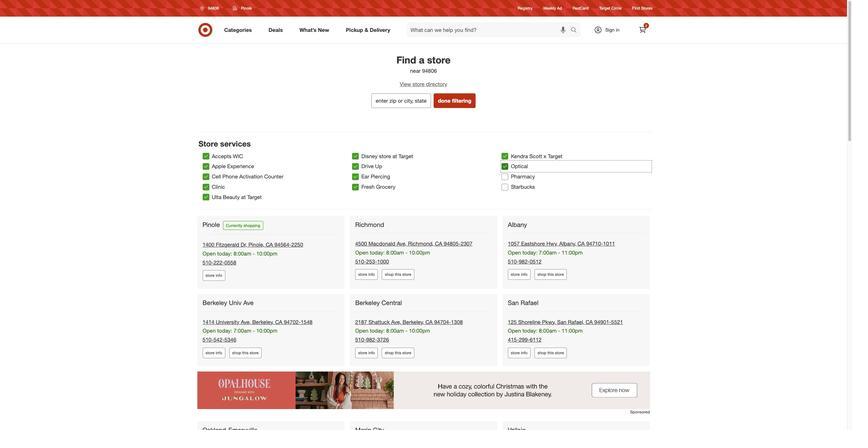 Task type: describe. For each thing, give the bounding box(es) containing it.
sign in
[[605, 27, 620, 33]]

beauty
[[223, 194, 240, 201]]

info for berkeley central
[[368, 351, 375, 356]]

info for richmond
[[368, 272, 375, 277]]

Pharmacy checkbox
[[502, 174, 508, 180]]

1011
[[603, 241, 615, 247]]

advertisement region
[[197, 372, 650, 410]]

store info for albany
[[511, 272, 528, 277]]

store inside "find a store near 94806"
[[427, 54, 451, 66]]

510-982-3726 link
[[355, 337, 389, 344]]

ave, for berkeley univ ave
[[241, 319, 251, 326]]

weekly ad link
[[543, 5, 562, 11]]

6112
[[530, 337, 542, 344]]

dr,
[[241, 242, 247, 248]]

510-982-0512 link
[[508, 259, 542, 265]]

berkeley, for berkeley central
[[403, 319, 424, 326]]

shopping
[[244, 223, 260, 228]]

shop this store button for san rafael
[[535, 348, 567, 359]]

ca for richmond
[[435, 241, 442, 247]]

510- for albany
[[508, 259, 519, 265]]

university
[[216, 319, 239, 326]]

target circle
[[599, 6, 622, 11]]

info for san rafael
[[521, 351, 528, 356]]

open inside 125 shoreline pkwy, san rafael, ca 94901-5521 open today: 8:00am - 11:00pm 415-299-6112
[[508, 328, 521, 335]]

store services group
[[203, 151, 651, 203]]

ave, for richmond
[[397, 241, 407, 247]]

10:00pm for berkeley univ ave
[[256, 328, 277, 335]]

ear piercing
[[361, 174, 390, 180]]

shop this store for san rafael
[[538, 351, 564, 356]]

2187 shattuck ave, berkeley, ca 94704-1308 link
[[355, 319, 463, 326]]

pharmacy
[[511, 174, 535, 180]]

5521
[[611, 319, 623, 326]]

today: for berkeley univ ave
[[217, 328, 232, 335]]

- for pinole
[[253, 251, 255, 257]]

store down 1414 university ave, berkeley, ca 94702-1548 open today: 7:00am - 10:00pm 510-542-5346
[[250, 351, 259, 356]]

central
[[382, 299, 402, 307]]

info for albany
[[521, 272, 528, 277]]

125 shoreline pkwy, san rafael, ca 94901-5521 link
[[508, 319, 623, 326]]

Fresh Grocery checkbox
[[352, 184, 359, 191]]

berkeley univ ave
[[203, 299, 254, 307]]

Cell Phone Activation Counter checkbox
[[203, 174, 209, 180]]

7:00am for berkeley univ ave
[[234, 328, 251, 335]]

kendra scott x target
[[511, 153, 563, 160]]

delivery
[[370, 26, 390, 33]]

- for berkeley central
[[406, 328, 408, 335]]

shop for berkeley central
[[385, 351, 394, 356]]

enter
[[376, 97, 388, 104]]

store info for richmond
[[358, 272, 375, 277]]

find stores link
[[632, 5, 653, 11]]

1057
[[508, 241, 520, 247]]

cell
[[212, 174, 221, 180]]

store info link for berkeley univ ave
[[203, 348, 225, 359]]

services
[[220, 139, 251, 148]]

- inside 125 shoreline pkwy, san rafael, ca 94901-5521 open today: 8:00am - 11:00pm 415-299-6112
[[558, 328, 560, 335]]

ca for berkeley central
[[426, 319, 433, 326]]

10:00pm for pinole
[[256, 251, 277, 257]]

deals link
[[263, 23, 291, 37]]

11:00pm inside 125 shoreline pkwy, san rafael, ca 94901-5521 open today: 8:00am - 11:00pm 415-299-6112
[[562, 328, 583, 335]]

510- for richmond
[[355, 259, 366, 265]]

94564-
[[275, 242, 291, 248]]

fresh grocery
[[361, 184, 395, 190]]

open for albany
[[508, 250, 521, 256]]

sponsored
[[630, 410, 650, 415]]

982- for albany
[[519, 259, 530, 265]]

1400 fitzgerald dr, pinole, ca 94564-2250 open today: 8:00am - 10:00pm 510-222-0558
[[203, 242, 303, 266]]

store down 222-
[[206, 273, 215, 278]]

weekly ad
[[543, 6, 562, 11]]

fresh
[[361, 184, 375, 190]]

currently shopping
[[226, 223, 260, 228]]

0558
[[224, 260, 236, 266]]

find for a
[[397, 54, 416, 66]]

store info link for pinole
[[203, 271, 225, 281]]

weekly
[[543, 6, 556, 11]]

510- for berkeley univ ave
[[203, 337, 214, 344]]

pickup & delivery link
[[340, 23, 399, 37]]

info for pinole
[[216, 273, 222, 278]]

wic
[[233, 153, 243, 160]]

shop for berkeley univ ave
[[232, 351, 241, 356]]

kendra
[[511, 153, 528, 160]]

san rafael
[[508, 299, 539, 307]]

10:00pm for richmond
[[409, 250, 430, 256]]

4500 macdonald ave, richmond, ca 94805-2307 open today: 8:00am - 10:00pm 510-253-1000
[[355, 241, 473, 265]]

categories
[[224, 26, 252, 33]]

circle
[[611, 6, 622, 11]]

ca for berkeley univ ave
[[275, 319, 282, 326]]

or
[[398, 97, 403, 104]]

piercing
[[371, 174, 390, 180]]

berkeley for berkeley central
[[355, 299, 380, 307]]

done filtering
[[438, 97, 471, 104]]

find for stores
[[632, 6, 640, 11]]

Kendra Scott x Target checkbox
[[502, 153, 508, 160]]

8:00am inside 125 shoreline pkwy, san rafael, ca 94901-5521 open today: 8:00am - 11:00pm 415-299-6112
[[539, 328, 557, 335]]

4500 macdonald ave, richmond, ca 94805-2307 link
[[355, 241, 473, 247]]

shop this store for berkeley central
[[385, 351, 411, 356]]

510-253-1000 link
[[355, 259, 389, 265]]

pinole button
[[229, 2, 256, 14]]

Starbucks checkbox
[[502, 184, 508, 191]]

1057 eastshore hwy, albany, ca 94710-1011 open today: 7:00am - 11:00pm 510-982-0512
[[508, 241, 615, 265]]

a
[[419, 54, 424, 66]]

this for berkeley central
[[395, 351, 401, 356]]

registry link
[[518, 5, 533, 11]]

categories link
[[219, 23, 260, 37]]

sign
[[605, 27, 615, 33]]

new
[[318, 26, 329, 33]]

shop for albany
[[538, 272, 546, 277]]

store down 125 shoreline pkwy, san rafael, ca 94901-5521 open today: 8:00am - 11:00pm 415-299-6112
[[555, 351, 564, 356]]

shop this store button for albany
[[535, 270, 567, 280]]

what's new
[[300, 26, 329, 33]]

accepts wic
[[212, 153, 243, 160]]

store down 4500 macdonald ave, richmond, ca 94805-2307 open today: 8:00am - 10:00pm 510-253-1000
[[402, 272, 411, 277]]

1400 fitzgerald dr, pinole, ca 94564-2250 link
[[203, 242, 303, 248]]

shop this store for albany
[[538, 272, 564, 277]]

982- for berkeley central
[[366, 337, 377, 344]]

Ear Piercing checkbox
[[352, 174, 359, 180]]

shop this store for berkeley univ ave
[[232, 351, 259, 356]]

Optical checkbox
[[502, 163, 508, 170]]

what's new link
[[294, 23, 338, 37]]

albany
[[508, 221, 527, 229]]

target for kendra scott x target
[[548, 153, 563, 160]]

94806 button
[[196, 2, 226, 14]]

open for richmond
[[355, 250, 368, 256]]

shop this store for richmond
[[385, 272, 411, 277]]

at for beauty
[[241, 194, 246, 201]]

up
[[375, 163, 382, 170]]

apple experience
[[212, 163, 254, 170]]

store info for berkeley central
[[358, 351, 375, 356]]

albany link
[[508, 221, 529, 229]]

pickup
[[346, 26, 363, 33]]

filtering
[[452, 97, 471, 104]]

cell phone activation counter
[[212, 174, 283, 180]]

What can we help you find? suggestions appear below search field
[[407, 23, 572, 37]]

store info link for albany
[[508, 270, 531, 280]]

view
[[400, 81, 411, 88]]

san inside 125 shoreline pkwy, san rafael, ca 94901-5521 open today: 8:00am - 11:00pm 415-299-6112
[[557, 319, 567, 326]]

grocery
[[376, 184, 395, 190]]

store down 510-982-0512 link
[[511, 272, 520, 277]]

shattuck
[[369, 319, 390, 326]]

94901-
[[594, 319, 611, 326]]

optical
[[511, 163, 528, 170]]

find stores
[[632, 6, 653, 11]]

510-222-0558 link
[[203, 260, 236, 266]]

5346
[[224, 337, 236, 344]]

ave, for berkeley central
[[391, 319, 401, 326]]



Task type: locate. For each thing, give the bounding box(es) containing it.
today: for pinole
[[217, 251, 232, 257]]

ulta
[[212, 194, 221, 201]]

this for san rafael
[[548, 351, 554, 356]]

enter zip or city, state button
[[371, 93, 431, 108]]

2 berkeley, from the left
[[403, 319, 424, 326]]

ave, left richmond,
[[397, 241, 407, 247]]

store right the a
[[427, 54, 451, 66]]

510- inside 4500 macdonald ave, richmond, ca 94805-2307 open today: 8:00am - 10:00pm 510-253-1000
[[355, 259, 366, 265]]

today: down the university
[[217, 328, 232, 335]]

today: for albany
[[523, 250, 538, 256]]

0 vertical spatial 11:00pm
[[562, 250, 583, 256]]

city,
[[404, 97, 413, 104]]

- inside 1414 university ave, berkeley, ca 94702-1548 open today: 7:00am - 10:00pm 510-542-5346
[[253, 328, 255, 335]]

store info link for richmond
[[355, 270, 378, 280]]

8:00am inside 2187 shattuck ave, berkeley, ca 94704-1308 open today: 8:00am - 10:00pm 510-982-3726
[[386, 328, 404, 335]]

ave, inside 2187 shattuck ave, berkeley, ca 94704-1308 open today: 8:00am - 10:00pm 510-982-3726
[[391, 319, 401, 326]]

berkeley, inside 1414 university ave, berkeley, ca 94702-1548 open today: 7:00am - 10:00pm 510-542-5346
[[252, 319, 274, 326]]

disney
[[361, 153, 378, 160]]

berkeley
[[203, 299, 227, 307], [355, 299, 380, 307]]

0 vertical spatial 982-
[[519, 259, 530, 265]]

ca left 94704-
[[426, 319, 433, 326]]

done filtering button
[[434, 93, 476, 108]]

shop down 3726
[[385, 351, 394, 356]]

shop down 6112
[[538, 351, 546, 356]]

phone
[[222, 174, 238, 180]]

ca inside 1400 fitzgerald dr, pinole, ca 94564-2250 open today: 8:00am - 10:00pm 510-222-0558
[[266, 242, 273, 248]]

1000
[[377, 259, 389, 265]]

94806 left pinole dropdown button
[[208, 6, 219, 11]]

510- down the 1057
[[508, 259, 519, 265]]

san
[[508, 299, 519, 307], [557, 319, 567, 326]]

shop this store button for berkeley central
[[382, 348, 414, 359]]

store info link down 253-
[[355, 270, 378, 280]]

store info link for san rafael
[[508, 348, 531, 359]]

shop this store
[[385, 272, 411, 277], [538, 272, 564, 277], [232, 351, 259, 356], [385, 351, 411, 356], [538, 351, 564, 356]]

1 vertical spatial 7:00am
[[234, 328, 251, 335]]

11:00pm down rafael,
[[562, 328, 583, 335]]

- down 4500 macdonald ave, richmond, ca 94805-2307 link
[[406, 250, 408, 256]]

shoreline
[[518, 319, 541, 326]]

today: inside 1057 eastshore hwy, albany, ca 94710-1011 open today: 7:00am - 11:00pm 510-982-0512
[[523, 250, 538, 256]]

ca left 94702-
[[275, 319, 282, 326]]

store info for berkeley univ ave
[[206, 351, 222, 356]]

Accepts WIC checkbox
[[203, 153, 209, 160]]

94702-
[[284, 319, 301, 326]]

510- for pinole
[[203, 260, 214, 266]]

982- down eastshore
[[519, 259, 530, 265]]

ca inside 1057 eastshore hwy, albany, ca 94710-1011 open today: 7:00am - 11:00pm 510-982-0512
[[578, 241, 585, 247]]

510- inside 1057 eastshore hwy, albany, ca 94710-1011 open today: 7:00am - 11:00pm 510-982-0512
[[508, 259, 519, 265]]

ca for albany
[[578, 241, 585, 247]]

info down 510-982-0512 link
[[521, 272, 528, 277]]

1308
[[451, 319, 463, 326]]

1 vertical spatial pinole
[[203, 221, 220, 229]]

berkeley, left 94704-
[[403, 319, 424, 326]]

shop this store down 3726
[[385, 351, 411, 356]]

11:00pm inside 1057 eastshore hwy, albany, ca 94710-1011 open today: 7:00am - 11:00pm 510-982-0512
[[562, 250, 583, 256]]

&
[[365, 26, 368, 33]]

982- inside 2187 shattuck ave, berkeley, ca 94704-1308 open today: 8:00am - 10:00pm 510-982-3726
[[366, 337, 377, 344]]

disney store at target
[[361, 153, 413, 160]]

shop this store down the 5346
[[232, 351, 259, 356]]

1 11:00pm from the top
[[562, 250, 583, 256]]

open down the 1057
[[508, 250, 521, 256]]

2187
[[355, 319, 367, 326]]

1 berkeley, from the left
[[252, 319, 274, 326]]

view store directory link
[[191, 81, 657, 88]]

today: down macdonald at the bottom
[[370, 250, 385, 256]]

Drive Up checkbox
[[352, 163, 359, 170]]

10:00pm inside 1414 university ave, berkeley, ca 94702-1548 open today: 7:00am - 10:00pm 510-542-5346
[[256, 328, 277, 335]]

0 horizontal spatial at
[[241, 194, 246, 201]]

94806
[[208, 6, 219, 11], [422, 68, 437, 74]]

ave, inside 4500 macdonald ave, richmond, ca 94805-2307 open today: 8:00am - 10:00pm 510-253-1000
[[397, 241, 407, 247]]

info
[[368, 272, 375, 277], [521, 272, 528, 277], [216, 273, 222, 278], [216, 351, 222, 356], [368, 351, 375, 356], [521, 351, 528, 356]]

0 vertical spatial 7:00am
[[539, 250, 557, 256]]

today: down 'shoreline'
[[523, 328, 538, 335]]

94805-
[[444, 241, 461, 247]]

this down 4500 macdonald ave, richmond, ca 94805-2307 open today: 8:00am - 10:00pm 510-253-1000
[[395, 272, 401, 277]]

shop this store button down 3726
[[382, 348, 414, 359]]

open
[[355, 250, 368, 256], [508, 250, 521, 256], [203, 251, 216, 257], [203, 328, 216, 335], [355, 328, 368, 335], [508, 328, 521, 335]]

1 vertical spatial 11:00pm
[[562, 328, 583, 335]]

find a store near 94806
[[397, 54, 451, 74]]

415-299-6112 link
[[508, 337, 542, 344]]

94704-
[[434, 319, 451, 326]]

10:00pm for berkeley central
[[409, 328, 430, 335]]

510- inside 1414 university ave, berkeley, ca 94702-1548 open today: 7:00am - 10:00pm 510-542-5346
[[203, 337, 214, 344]]

94806 inside "find a store near 94806"
[[422, 68, 437, 74]]

albany,
[[559, 241, 576, 247]]

ca right rafael,
[[586, 319, 593, 326]]

done
[[438, 97, 451, 104]]

today: inside 125 shoreline pkwy, san rafael, ca 94901-5521 open today: 8:00am - 11:00pm 415-299-6112
[[523, 328, 538, 335]]

store info link down the 542-
[[203, 348, 225, 359]]

ca right albany,
[[578, 241, 585, 247]]

store down 510-982-3726 link
[[358, 351, 367, 356]]

2187 shattuck ave, berkeley, ca 94704-1308 open today: 8:00am - 10:00pm 510-982-3726
[[355, 319, 463, 344]]

at right "disney"
[[393, 153, 397, 160]]

-
[[406, 250, 408, 256], [558, 250, 560, 256], [253, 251, 255, 257], [253, 328, 255, 335], [406, 328, 408, 335], [558, 328, 560, 335]]

Apple Experience checkbox
[[203, 163, 209, 170]]

enter zip or city, state
[[376, 97, 427, 104]]

shop this store button down 6112
[[535, 348, 567, 359]]

store down 1057 eastshore hwy, albany, ca 94710-1011 open today: 7:00am - 11:00pm 510-982-0512
[[555, 272, 564, 277]]

3726
[[377, 337, 389, 344]]

target for ulta beauty at target
[[247, 194, 262, 201]]

0 horizontal spatial find
[[397, 54, 416, 66]]

- down 125 shoreline pkwy, san rafael, ca 94901-5521 link
[[558, 328, 560, 335]]

info down 222-
[[216, 273, 222, 278]]

Clinic checkbox
[[203, 184, 209, 191]]

san right pkwy,
[[557, 319, 567, 326]]

today: down shattuck
[[370, 328, 385, 335]]

510- inside 1400 fitzgerald dr, pinole, ca 94564-2250 open today: 8:00am - 10:00pm 510-222-0558
[[203, 260, 214, 266]]

info down 510-982-3726 link
[[368, 351, 375, 356]]

11:00pm down albany,
[[562, 250, 583, 256]]

1548
[[301, 319, 313, 326]]

510- for berkeley central
[[355, 337, 366, 344]]

info down the 542-
[[216, 351, 222, 356]]

0 vertical spatial san
[[508, 299, 519, 307]]

8:00am inside 1400 fitzgerald dr, pinole, ca 94564-2250 open today: 8:00am - 10:00pm 510-222-0558
[[234, 251, 251, 257]]

Disney store at Target checkbox
[[352, 153, 359, 160]]

store info link down 510-982-3726 link
[[355, 348, 378, 359]]

7:00am
[[539, 250, 557, 256], [234, 328, 251, 335]]

0 vertical spatial pinole
[[241, 6, 252, 11]]

store down the 542-
[[206, 351, 215, 356]]

at for store
[[393, 153, 397, 160]]

store up up
[[379, 153, 391, 160]]

1414 university ave, berkeley, ca 94702-1548 open today: 7:00am - 10:00pm 510-542-5346
[[203, 319, 313, 344]]

0 horizontal spatial 7:00am
[[234, 328, 251, 335]]

1 vertical spatial at
[[241, 194, 246, 201]]

store info link down 222-
[[203, 271, 225, 281]]

store
[[199, 139, 218, 148]]

8:00am down 'dr,'
[[234, 251, 251, 257]]

shop this store down 0512
[[538, 272, 564, 277]]

today: for berkeley central
[[370, 328, 385, 335]]

1 horizontal spatial 982-
[[519, 259, 530, 265]]

at right beauty
[[241, 194, 246, 201]]

store down 415-
[[511, 351, 520, 356]]

shop for san rafael
[[538, 351, 546, 356]]

7:00am inside 1057 eastshore hwy, albany, ca 94710-1011 open today: 7:00am - 11:00pm 510-982-0512
[[539, 250, 557, 256]]

0 vertical spatial at
[[393, 153, 397, 160]]

store info for pinole
[[206, 273, 222, 278]]

10:00pm inside 1400 fitzgerald dr, pinole, ca 94564-2250 open today: 8:00am - 10:00pm 510-222-0558
[[256, 251, 277, 257]]

richmond link
[[355, 221, 386, 229]]

982- inside 1057 eastshore hwy, albany, ca 94710-1011 open today: 7:00am - 11:00pm 510-982-0512
[[519, 259, 530, 265]]

berkeley up "2187"
[[355, 299, 380, 307]]

0 vertical spatial find
[[632, 6, 640, 11]]

1 horizontal spatial berkeley
[[355, 299, 380, 307]]

find up near
[[397, 54, 416, 66]]

berkeley inside berkeley central link
[[355, 299, 380, 307]]

stores
[[641, 6, 653, 11]]

94710-
[[586, 241, 603, 247]]

Ulta Beauty at Target checkbox
[[203, 194, 209, 201]]

view store directory
[[400, 81, 447, 88]]

store info down "299-"
[[511, 351, 528, 356]]

store info link down "299-"
[[508, 348, 531, 359]]

- inside 1057 eastshore hwy, albany, ca 94710-1011 open today: 7:00am - 11:00pm 510-982-0512
[[558, 250, 560, 256]]

open down 4500
[[355, 250, 368, 256]]

store info link for berkeley central
[[355, 348, 378, 359]]

1 horizontal spatial berkeley,
[[403, 319, 424, 326]]

8:00am down pkwy,
[[539, 328, 557, 335]]

state
[[415, 97, 427, 104]]

zip
[[390, 97, 397, 104]]

berkeley, for berkeley univ ave
[[252, 319, 274, 326]]

store info for san rafael
[[511, 351, 528, 356]]

8:00am for pinole
[[234, 251, 251, 257]]

7:00am inside 1414 university ave, berkeley, ca 94702-1548 open today: 7:00am - 10:00pm 510-542-5346
[[234, 328, 251, 335]]

7:00am for albany
[[539, 250, 557, 256]]

253-
[[366, 259, 377, 265]]

today: inside 1400 fitzgerald dr, pinole, ca 94564-2250 open today: 8:00am - 10:00pm 510-222-0558
[[217, 251, 232, 257]]

open inside 1414 university ave, berkeley, ca 94702-1548 open today: 7:00am - 10:00pm 510-542-5346
[[203, 328, 216, 335]]

this down 1057 eastshore hwy, albany, ca 94710-1011 open today: 7:00am - 11:00pm 510-982-0512
[[548, 272, 554, 277]]

299-
[[519, 337, 530, 344]]

store info down the 542-
[[206, 351, 222, 356]]

today: inside 2187 shattuck ave, berkeley, ca 94704-1308 open today: 8:00am - 10:00pm 510-982-3726
[[370, 328, 385, 335]]

1 vertical spatial san
[[557, 319, 567, 326]]

open inside 1057 eastshore hwy, albany, ca 94710-1011 open today: 7:00am - 11:00pm 510-982-0512
[[508, 250, 521, 256]]

drive up
[[361, 163, 382, 170]]

8:00am up 3726
[[386, 328, 404, 335]]

experience
[[227, 163, 254, 170]]

open inside 1400 fitzgerald dr, pinole, ca 94564-2250 open today: 8:00am - 10:00pm 510-222-0558
[[203, 251, 216, 257]]

find left stores
[[632, 6, 640, 11]]

this for richmond
[[395, 272, 401, 277]]

2 berkeley from the left
[[355, 299, 380, 307]]

store info down 510-982-0512 link
[[511, 272, 528, 277]]

store down 253-
[[358, 272, 367, 277]]

berkeley univ ave link
[[203, 299, 255, 307]]

- down 1400 fitzgerald dr, pinole, ca 94564-2250 link in the bottom left of the page
[[253, 251, 255, 257]]

0 horizontal spatial 982-
[[366, 337, 377, 344]]

1 horizontal spatial 94806
[[422, 68, 437, 74]]

0 horizontal spatial berkeley
[[203, 299, 227, 307]]

ave, right shattuck
[[391, 319, 401, 326]]

registry
[[518, 6, 533, 11]]

open for berkeley univ ave
[[203, 328, 216, 335]]

pinole inside dropdown button
[[241, 6, 252, 11]]

san inside san rafael link
[[508, 299, 519, 307]]

94806 inside "dropdown button"
[[208, 6, 219, 11]]

1414
[[203, 319, 214, 326]]

clinic
[[212, 184, 225, 190]]

shop down 1000
[[385, 272, 394, 277]]

find
[[632, 6, 640, 11], [397, 54, 416, 66]]

berkeley, inside 2187 shattuck ave, berkeley, ca 94704-1308 open today: 8:00am - 10:00pm 510-982-3726
[[403, 319, 424, 326]]

8:00am inside 4500 macdonald ave, richmond, ca 94805-2307 open today: 8:00am - 10:00pm 510-253-1000
[[386, 250, 404, 256]]

2250
[[291, 242, 303, 248]]

this down 2187 shattuck ave, berkeley, ca 94704-1308 open today: 8:00am - 10:00pm 510-982-3726
[[395, 351, 401, 356]]

apple
[[212, 163, 226, 170]]

find inside "find a store near 94806"
[[397, 54, 416, 66]]

today: down fitzgerald on the bottom left of the page
[[217, 251, 232, 257]]

8:00am for berkeley central
[[386, 328, 404, 335]]

0 horizontal spatial berkeley,
[[252, 319, 274, 326]]

pinole up 1400
[[203, 221, 220, 229]]

8:00am for richmond
[[386, 250, 404, 256]]

- inside 1400 fitzgerald dr, pinole, ca 94564-2250 open today: 8:00am - 10:00pm 510-222-0558
[[253, 251, 255, 257]]

rafael
[[521, 299, 539, 307]]

info down 253-
[[368, 272, 375, 277]]

0512
[[530, 259, 542, 265]]

berkeley inside berkeley univ ave link
[[203, 299, 227, 307]]

982- down shattuck
[[366, 337, 377, 344]]

11:00pm
[[562, 250, 583, 256], [562, 328, 583, 335]]

berkeley for berkeley univ ave
[[203, 299, 227, 307]]

- down 1414 university ave, berkeley, ca 94702-1548 link
[[253, 328, 255, 335]]

this for albany
[[548, 272, 554, 277]]

store info down 510-982-3726 link
[[358, 351, 375, 356]]

shop for richmond
[[385, 272, 394, 277]]

415-
[[508, 337, 519, 344]]

ca inside 4500 macdonald ave, richmond, ca 94805-2307 open today: 8:00am - 10:00pm 510-253-1000
[[435, 241, 442, 247]]

target for disney store at target
[[399, 153, 413, 160]]

7:00am down hwy,
[[539, 250, 557, 256]]

0 horizontal spatial san
[[508, 299, 519, 307]]

1 horizontal spatial at
[[393, 153, 397, 160]]

1 horizontal spatial pinole
[[241, 6, 252, 11]]

- down 1057 eastshore hwy, albany, ca 94710-1011 link
[[558, 250, 560, 256]]

8:00am
[[386, 250, 404, 256], [234, 251, 251, 257], [386, 328, 404, 335], [539, 328, 557, 335]]

today: inside 4500 macdonald ave, richmond, ca 94805-2307 open today: 8:00am - 10:00pm 510-253-1000
[[370, 250, 385, 256]]

ca left 94805-
[[435, 241, 442, 247]]

0 vertical spatial 94806
[[208, 6, 219, 11]]

shop down 0512
[[538, 272, 546, 277]]

ulta beauty at target
[[212, 194, 262, 201]]

store inside group
[[379, 153, 391, 160]]

4500
[[355, 241, 367, 247]]

0 horizontal spatial pinole
[[203, 221, 220, 229]]

2 11:00pm from the top
[[562, 328, 583, 335]]

2
[[645, 24, 647, 28]]

drive
[[361, 163, 374, 170]]

125 shoreline pkwy, san rafael, ca 94901-5521 open today: 8:00am - 11:00pm 415-299-6112
[[508, 319, 623, 344]]

open for berkeley central
[[355, 328, 368, 335]]

1 horizontal spatial find
[[632, 6, 640, 11]]

1 vertical spatial 982-
[[366, 337, 377, 344]]

ca inside 2187 shattuck ave, berkeley, ca 94704-1308 open today: 8:00am - 10:00pm 510-982-3726
[[426, 319, 433, 326]]

10:00pm down pinole,
[[256, 251, 277, 257]]

info for berkeley univ ave
[[216, 351, 222, 356]]

this for berkeley univ ave
[[242, 351, 249, 356]]

info down "299-"
[[521, 351, 528, 356]]

shop this store down 6112
[[538, 351, 564, 356]]

1 vertical spatial 94806
[[422, 68, 437, 74]]

1 vertical spatial find
[[397, 54, 416, 66]]

ca inside 125 shoreline pkwy, san rafael, ca 94901-5521 open today: 8:00am - 11:00pm 415-299-6112
[[586, 319, 593, 326]]

510- down 1400
[[203, 260, 214, 266]]

open inside 4500 macdonald ave, richmond, ca 94805-2307 open today: 8:00am - 10:00pm 510-253-1000
[[355, 250, 368, 256]]

today: for richmond
[[370, 250, 385, 256]]

0 horizontal spatial 94806
[[208, 6, 219, 11]]

berkeley up 1414
[[203, 299, 227, 307]]

- inside 4500 macdonald ave, richmond, ca 94805-2307 open today: 8:00am - 10:00pm 510-253-1000
[[406, 250, 408, 256]]

berkeley central link
[[355, 299, 403, 307]]

1 horizontal spatial 7:00am
[[539, 250, 557, 256]]

pinole,
[[249, 242, 264, 248]]

ad
[[557, 6, 562, 11]]

eastshore
[[521, 241, 545, 247]]

shop this store down 1000
[[385, 272, 411, 277]]

1 horizontal spatial san
[[557, 319, 567, 326]]

accepts
[[212, 153, 231, 160]]

10:00pm inside 2187 shattuck ave, berkeley, ca 94704-1308 open today: 8:00am - 10:00pm 510-982-3726
[[409, 328, 430, 335]]

ca right pinole,
[[266, 242, 273, 248]]

open inside 2187 shattuck ave, berkeley, ca 94704-1308 open today: 8:00am - 10:00pm 510-982-3726
[[355, 328, 368, 335]]

open down 1414
[[203, 328, 216, 335]]

today:
[[370, 250, 385, 256], [523, 250, 538, 256], [217, 251, 232, 257], [217, 328, 232, 335], [370, 328, 385, 335], [523, 328, 538, 335]]

- down '2187 shattuck ave, berkeley, ca 94704-1308' link
[[406, 328, 408, 335]]

san left 'rafael'
[[508, 299, 519, 307]]

10:00pm inside 4500 macdonald ave, richmond, ca 94805-2307 open today: 8:00am - 10:00pm 510-253-1000
[[409, 250, 430, 256]]

510- down 1414
[[203, 337, 214, 344]]

510- inside 2187 shattuck ave, berkeley, ca 94704-1308 open today: 8:00am - 10:00pm 510-982-3726
[[355, 337, 366, 344]]

store info down 222-
[[206, 273, 222, 278]]

7:00am up the 5346
[[234, 328, 251, 335]]

ave
[[243, 299, 254, 307]]

shop this store button for richmond
[[382, 270, 414, 280]]

pkwy,
[[542, 319, 556, 326]]

store info link down 510-982-0512 link
[[508, 270, 531, 280]]

8:00am up 1000
[[386, 250, 404, 256]]

94806 down the a
[[422, 68, 437, 74]]

today: inside 1414 university ave, berkeley, ca 94702-1548 open today: 7:00am - 10:00pm 510-542-5346
[[217, 328, 232, 335]]

510- down 4500
[[355, 259, 366, 265]]

pinole up categories link
[[241, 6, 252, 11]]

- for albany
[[558, 250, 560, 256]]

- for berkeley univ ave
[[253, 328, 255, 335]]

- for richmond
[[406, 250, 408, 256]]

ave, inside 1414 university ave, berkeley, ca 94702-1548 open today: 7:00am - 10:00pm 510-542-5346
[[241, 319, 251, 326]]

shop this store button for berkeley univ ave
[[229, 348, 262, 359]]

10:00pm down richmond,
[[409, 250, 430, 256]]

ave, right the university
[[241, 319, 251, 326]]

store down 2187 shattuck ave, berkeley, ca 94704-1308 open today: 8:00am - 10:00pm 510-982-3726
[[402, 351, 411, 356]]

macdonald
[[369, 241, 395, 247]]

shop this store button down 0512
[[535, 270, 567, 280]]

store right view
[[413, 81, 425, 88]]

this down 1414 university ave, berkeley, ca 94702-1548 open today: 7:00am - 10:00pm 510-542-5346
[[242, 351, 249, 356]]

1 berkeley from the left
[[203, 299, 227, 307]]

store info down 253-
[[358, 272, 375, 277]]

222-
[[214, 260, 224, 266]]

- inside 2187 shattuck ave, berkeley, ca 94704-1308 open today: 8:00am - 10:00pm 510-982-3726
[[406, 328, 408, 335]]

today: down eastshore
[[523, 250, 538, 256]]

ca for pinole
[[266, 242, 273, 248]]

store info
[[358, 272, 375, 277], [511, 272, 528, 277], [206, 273, 222, 278], [206, 351, 222, 356], [358, 351, 375, 356], [511, 351, 528, 356]]

ca inside 1414 university ave, berkeley, ca 94702-1548 open today: 7:00am - 10:00pm 510-542-5346
[[275, 319, 282, 326]]

store services
[[199, 139, 251, 148]]

open for pinole
[[203, 251, 216, 257]]



Task type: vqa. For each thing, say whether or not it's contained in the screenshot.
SHOP for Albany
yes



